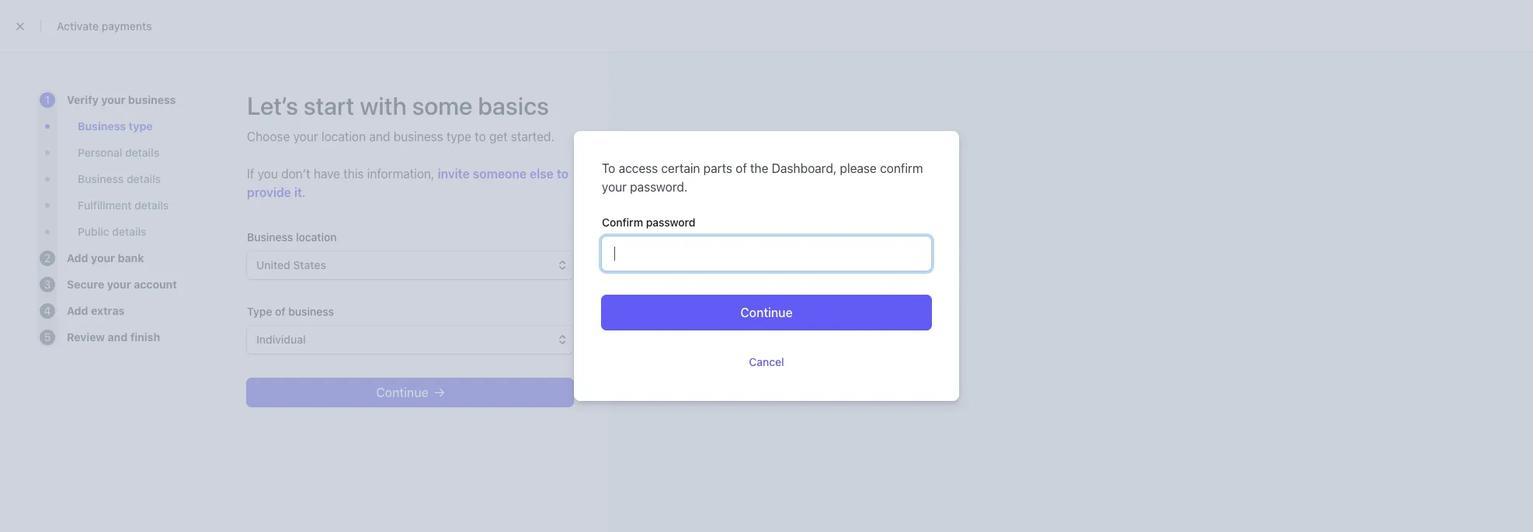 Task type: vqa. For each thing, say whether or not it's contained in the screenshot.
with
yes



Task type: describe. For each thing, give the bounding box(es) containing it.
business type
[[78, 120, 153, 133]]

to access certain parts of the dashboard, please confirm your password.
[[602, 162, 923, 194]]

0 vertical spatial business
[[393, 130, 443, 144]]

confirm
[[880, 162, 923, 176]]

have
[[314, 167, 340, 181]]

let's start with some basics
[[247, 91, 549, 120]]

choose
[[247, 130, 290, 144]]

invite someone else to provide it button
[[247, 167, 569, 200]]

someone
[[473, 167, 527, 181]]

provide
[[247, 186, 291, 200]]

business for business type
[[78, 120, 126, 133]]

business for business location
[[247, 231, 293, 244]]

cancel button
[[749, 355, 784, 370]]

if
[[247, 167, 254, 181]]

1 vertical spatial of
[[275, 305, 285, 318]]

1 horizontal spatial continue
[[740, 306, 793, 320]]

you
[[258, 167, 278, 181]]

.
[[302, 186, 305, 200]]

type of business
[[247, 305, 334, 318]]

cancel
[[749, 356, 784, 369]]

invite someone else to provide it
[[247, 167, 569, 200]]

4
[[44, 304, 51, 318]]

5
[[44, 331, 51, 344]]

access
[[619, 162, 658, 176]]

this
[[343, 167, 364, 181]]

payments
[[102, 19, 152, 33]]

0 horizontal spatial continue button
[[247, 379, 573, 407]]

1 vertical spatial continue
[[376, 386, 428, 400]]

some
[[412, 91, 473, 120]]

start
[[303, 91, 354, 120]]

certain
[[661, 162, 700, 176]]

let's
[[247, 91, 298, 120]]

activate
[[57, 19, 99, 33]]

2
[[44, 252, 51, 265]]

of inside to access certain parts of the dashboard, please confirm your password.
[[736, 162, 747, 176]]

0 vertical spatial your
[[293, 130, 318, 144]]

type
[[247, 305, 272, 318]]

1 vertical spatial location
[[296, 231, 337, 244]]

business location
[[247, 231, 337, 244]]

your inside to access certain parts of the dashboard, please confirm your password.
[[602, 180, 627, 194]]



Task type: locate. For each thing, give the bounding box(es) containing it.
0 vertical spatial continue button
[[602, 296, 931, 330]]

business
[[393, 130, 443, 144], [288, 305, 334, 318]]

continue left svg "icon"
[[376, 386, 428, 400]]

1 horizontal spatial your
[[602, 180, 627, 194]]

password.
[[630, 180, 688, 194]]

0 vertical spatial location
[[321, 130, 366, 144]]

1 horizontal spatial continue button
[[602, 296, 931, 330]]

type inside business type "link"
[[129, 120, 153, 133]]

1 horizontal spatial type
[[446, 130, 471, 144]]

0 horizontal spatial of
[[275, 305, 285, 318]]

invite
[[438, 167, 470, 181]]

to left get
[[475, 130, 486, 144]]

and
[[369, 130, 390, 144]]

to right else
[[557, 167, 569, 181]]

location down .
[[296, 231, 337, 244]]

3
[[44, 278, 51, 291]]

0 horizontal spatial continue
[[376, 386, 428, 400]]

business type link
[[78, 119, 153, 134]]

don't
[[281, 167, 310, 181]]

else
[[530, 167, 554, 181]]

business inside "link"
[[78, 120, 126, 133]]

it
[[294, 186, 302, 200]]

your
[[293, 130, 318, 144], [602, 180, 627, 194]]

of left the
[[736, 162, 747, 176]]

to
[[475, 130, 486, 144], [557, 167, 569, 181]]

to inside 'invite someone else to provide it'
[[557, 167, 569, 181]]

type
[[129, 120, 153, 133], [446, 130, 471, 144]]

1 vertical spatial business
[[247, 231, 293, 244]]

activate payments
[[57, 19, 152, 33]]

started.
[[511, 130, 554, 144]]

to
[[602, 162, 615, 176]]

0 vertical spatial to
[[475, 130, 486, 144]]

password
[[646, 216, 696, 229]]

1 horizontal spatial business
[[247, 231, 293, 244]]

1 horizontal spatial to
[[557, 167, 569, 181]]

business right type
[[288, 305, 334, 318]]

0 horizontal spatial type
[[129, 120, 153, 133]]

0 horizontal spatial your
[[293, 130, 318, 144]]

with
[[360, 91, 407, 120]]

1 vertical spatial continue button
[[247, 379, 573, 407]]

of
[[736, 162, 747, 176], [275, 305, 285, 318]]

svg image
[[435, 389, 444, 398]]

1 vertical spatial to
[[557, 167, 569, 181]]

if you don't have this information,
[[247, 167, 438, 181]]

confirm
[[602, 216, 643, 229]]

continue up 'cancel'
[[740, 306, 793, 320]]

continue
[[740, 306, 793, 320], [376, 386, 428, 400]]

basics
[[478, 91, 549, 120]]

please
[[840, 162, 877, 176]]

business
[[78, 120, 126, 133], [247, 231, 293, 244]]

1
[[45, 93, 50, 106]]

continue button
[[602, 296, 931, 330], [247, 379, 573, 407]]

the
[[750, 162, 768, 176]]

location down 'start'
[[321, 130, 366, 144]]

parts
[[703, 162, 732, 176]]

0 horizontal spatial business
[[288, 305, 334, 318]]

information,
[[367, 167, 435, 181]]

1 horizontal spatial of
[[736, 162, 747, 176]]

dashboard,
[[772, 162, 837, 176]]

0 vertical spatial of
[[736, 162, 747, 176]]

1 horizontal spatial business
[[393, 130, 443, 144]]

confirm password
[[602, 216, 696, 229]]

get
[[489, 130, 508, 144]]

1 vertical spatial business
[[288, 305, 334, 318]]

choose your location and business type to get started.
[[247, 130, 554, 144]]

0 vertical spatial continue
[[740, 306, 793, 320]]

1 vertical spatial your
[[602, 180, 627, 194]]

0 vertical spatial business
[[78, 120, 126, 133]]

0 horizontal spatial to
[[475, 130, 486, 144]]

location
[[321, 130, 366, 144], [296, 231, 337, 244]]

of right type
[[275, 305, 285, 318]]

your down to
[[602, 180, 627, 194]]

business down the let's start with some basics
[[393, 130, 443, 144]]

your right choose
[[293, 130, 318, 144]]

0 horizontal spatial business
[[78, 120, 126, 133]]



